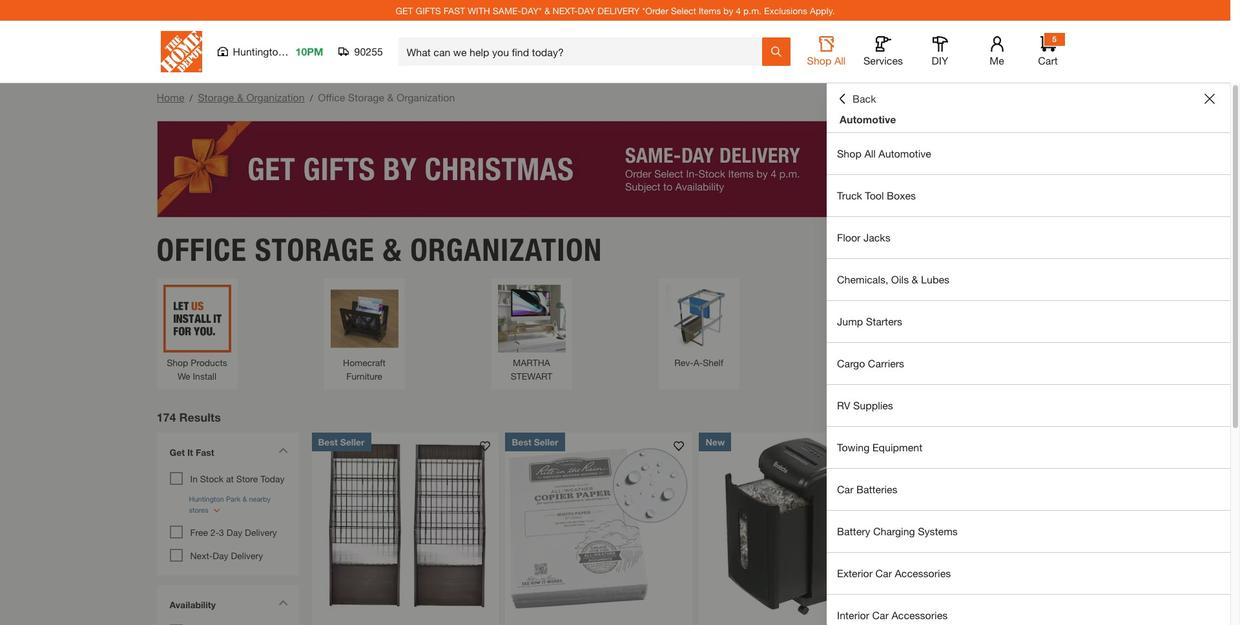 Task type: locate. For each thing, give the bounding box(es) containing it.
homecraft
[[343, 357, 386, 368]]

p.m.
[[744, 5, 762, 16]]

day
[[578, 5, 595, 16]]

martha stewart
[[511, 357, 553, 382]]

174 results
[[157, 410, 221, 424]]

all up tool
[[865, 147, 876, 160]]

1 horizontal spatial shop
[[807, 54, 832, 67]]

exclusions
[[764, 5, 808, 16]]

all inside shop all button
[[835, 54, 846, 67]]

wall mounted image
[[832, 285, 900, 352]]

organization
[[246, 91, 305, 103], [397, 91, 455, 103], [410, 231, 602, 268]]

supplies
[[853, 399, 893, 412]]

martha stewart link
[[498, 285, 566, 383]]

accessories inside interior car accessories link
[[892, 609, 948, 621]]

delivery right the 3
[[245, 527, 277, 538]]

1 vertical spatial shop
[[837, 147, 862, 160]]

chemicals,
[[837, 273, 889, 286]]

new
[[706, 436, 725, 447]]

accessories for exterior car accessories
[[895, 567, 951, 580]]

cart 5
[[1038, 34, 1058, 67]]

office
[[318, 91, 345, 103], [157, 231, 247, 268]]

exterior car accessories link
[[827, 553, 1231, 594]]

results
[[179, 410, 221, 424]]

get gifts fast with same-day* & next-day delivery *order select items by 4 p.m. exclusions apply.
[[396, 5, 835, 16]]

1 vertical spatial automotive
[[879, 147, 931, 160]]

equipment
[[873, 441, 923, 454]]

chemicals, oils & lubes
[[837, 273, 950, 286]]

0 horizontal spatial /
[[190, 92, 193, 103]]

rv supplies
[[837, 399, 893, 412]]

0 vertical spatial accessories
[[895, 567, 951, 580]]

a-
[[694, 357, 703, 368]]

2-
[[211, 527, 219, 538]]

30 l/7.9 gal. paper shredder cross cut document shredder for credit card/cd/junk mail shredder for office home image
[[699, 433, 887, 620]]

office supplies image
[[1000, 285, 1068, 352]]

feedback link image
[[1223, 218, 1240, 288]]

0 horizontal spatial all
[[835, 54, 846, 67]]

1 horizontal spatial office
[[318, 91, 345, 103]]

1 horizontal spatial /
[[310, 92, 313, 103]]

0 horizontal spatial office
[[157, 231, 247, 268]]

diy button
[[920, 36, 961, 67]]

mounted
[[858, 357, 894, 368]]

storage
[[198, 91, 234, 103], [348, 91, 384, 103], [255, 231, 375, 268]]

0 vertical spatial all
[[835, 54, 846, 67]]

1 vertical spatial car
[[876, 567, 892, 580]]

items
[[699, 5, 721, 16]]

/ down 10pm
[[310, 92, 313, 103]]

tool
[[865, 189, 884, 202]]

wooden free standing 6-tier display literature brochure magazine rack in black (2-pack) image
[[312, 433, 499, 620]]

all inside shop all automotive "link"
[[865, 147, 876, 160]]

day right the 3
[[227, 527, 242, 538]]

car batteries
[[837, 483, 898, 496]]

day*
[[521, 5, 542, 16]]

shop down apply.
[[807, 54, 832, 67]]

homecraft furniture link
[[330, 285, 398, 383]]

best seller for wooden free standing 6-tier display literature brochure magazine rack in black (2-pack) image
[[318, 436, 365, 447]]

rev a shelf image
[[665, 285, 733, 352]]

best seller for all-weather 8-1/2 in. x 11 in. 20 lbs. bulk copier paper, white (500-sheet pack) image
[[512, 436, 559, 447]]

0 vertical spatial delivery
[[245, 527, 277, 538]]

0 horizontal spatial seller
[[340, 436, 365, 447]]

systems
[[918, 525, 958, 538]]

day
[[227, 527, 242, 538], [213, 550, 228, 561]]

2 best seller from the left
[[512, 436, 559, 447]]

2 horizontal spatial shop
[[837, 147, 862, 160]]

shop inside "link"
[[837, 147, 862, 160]]

shelf
[[703, 357, 723, 368]]

seller for wooden free standing 6-tier display literature brochure magazine rack in black (2-pack) image
[[340, 436, 365, 447]]

0 vertical spatial car
[[837, 483, 854, 496]]

shop all button
[[806, 36, 847, 67]]

car batteries link
[[827, 469, 1231, 510]]

0 vertical spatial day
[[227, 527, 242, 538]]

2 vertical spatial car
[[872, 609, 889, 621]]

day down the 3
[[213, 550, 228, 561]]

accessories
[[895, 567, 951, 580], [892, 609, 948, 621]]

jump starters
[[837, 315, 903, 328]]

automotive
[[840, 113, 896, 125], [879, 147, 931, 160]]

0 vertical spatial automotive
[[840, 113, 896, 125]]

exterior
[[837, 567, 873, 580]]

in stock at store today link
[[190, 473, 285, 484]]

accessories down systems
[[895, 567, 951, 580]]

shop inside the shop products we install
[[167, 357, 188, 368]]

martha
[[513, 357, 550, 368]]

1 horizontal spatial all
[[865, 147, 876, 160]]

What can we help you find today? search field
[[407, 38, 761, 65]]

install
[[193, 371, 216, 382]]

1 vertical spatial office
[[157, 231, 247, 268]]

chemicals, oils & lubes link
[[827, 259, 1231, 300]]

automotive up boxes
[[879, 147, 931, 160]]

starters
[[866, 315, 903, 328]]

0 horizontal spatial best seller
[[318, 436, 365, 447]]

best
[[318, 436, 338, 447], [512, 436, 532, 447]]

car
[[837, 483, 854, 496], [876, 567, 892, 580], [872, 609, 889, 621]]

martha stewart image
[[498, 285, 566, 352]]

accessories down exterior car accessories
[[892, 609, 948, 621]]

cart
[[1038, 54, 1058, 67]]

gifts
[[416, 5, 441, 16]]

0 vertical spatial shop
[[807, 54, 832, 67]]

2 seller from the left
[[534, 436, 559, 447]]

0 vertical spatial office
[[318, 91, 345, 103]]

towing equipment
[[837, 441, 923, 454]]

shop up we
[[167, 357, 188, 368]]

0 horizontal spatial shop
[[167, 357, 188, 368]]

huntington park
[[233, 45, 308, 57]]

/
[[190, 92, 193, 103], [310, 92, 313, 103]]

delivery down free 2-3 day delivery
[[231, 550, 263, 561]]

car right interior at the bottom of page
[[872, 609, 889, 621]]

me button
[[977, 36, 1018, 67]]

it
[[187, 447, 193, 458]]

automotive down back
[[840, 113, 896, 125]]

battery charging systems link
[[827, 511, 1231, 552]]

1 seller from the left
[[340, 436, 365, 447]]

all-weather 8-1/2 in. x 11 in. 20 lbs. bulk copier paper, white (500-sheet pack) image
[[506, 433, 693, 620]]

wall
[[839, 357, 855, 368]]

car right exterior
[[876, 567, 892, 580]]

all up back button
[[835, 54, 846, 67]]

*order
[[642, 5, 669, 16]]

at
[[226, 473, 234, 484]]

1 vertical spatial accessories
[[892, 609, 948, 621]]

shop up the truck
[[837, 147, 862, 160]]

/ right home link
[[190, 92, 193, 103]]

shop
[[807, 54, 832, 67], [837, 147, 862, 160], [167, 357, 188, 368]]

shop all
[[807, 54, 846, 67]]

home
[[157, 91, 184, 103]]

get
[[396, 5, 413, 16]]

best for wooden free standing 6-tier display literature brochure magazine rack in black (2-pack) image
[[318, 436, 338, 447]]

2 vertical spatial shop
[[167, 357, 188, 368]]

rev-a-shelf link
[[665, 285, 733, 369]]

shop inside button
[[807, 54, 832, 67]]

1 best from the left
[[318, 436, 338, 447]]

1 horizontal spatial seller
[[534, 436, 559, 447]]

exterior car accessories
[[837, 567, 951, 580]]

90255 button
[[339, 45, 383, 58]]

car left batteries
[[837, 483, 854, 496]]

back
[[853, 92, 876, 105]]

we
[[178, 371, 190, 382]]

jump
[[837, 315, 863, 328]]

seller
[[340, 436, 365, 447], [534, 436, 559, 447]]

1 horizontal spatial best seller
[[512, 436, 559, 447]]

all for shop all
[[835, 54, 846, 67]]

accessories inside 'exterior car accessories' link
[[895, 567, 951, 580]]

menu
[[827, 133, 1231, 625]]

battery charging systems
[[837, 525, 958, 538]]

shop all automotive
[[837, 147, 931, 160]]

1 best seller from the left
[[318, 436, 365, 447]]

0 horizontal spatial best
[[318, 436, 338, 447]]

1 / from the left
[[190, 92, 193, 103]]

2 best from the left
[[512, 436, 532, 447]]

select
[[671, 5, 696, 16]]

1 vertical spatial all
[[865, 147, 876, 160]]

1 horizontal spatial best
[[512, 436, 532, 447]]



Task type: vqa. For each thing, say whether or not it's contained in the screenshot.
the Inspiration at the right top of page
no



Task type: describe. For each thing, give the bounding box(es) containing it.
huntington
[[233, 45, 284, 57]]

charging
[[873, 525, 915, 538]]

3
[[219, 527, 224, 538]]

shop all automotive link
[[827, 133, 1231, 174]]

car for exterior
[[876, 567, 892, 580]]

rv
[[837, 399, 850, 412]]

homecraft furniture image
[[330, 285, 398, 352]]

shop products we install link
[[163, 285, 231, 383]]

all for shop all automotive
[[865, 147, 876, 160]]

free
[[190, 527, 208, 538]]

90255
[[354, 45, 383, 57]]

shop for shop all automotive
[[837, 147, 862, 160]]

home / storage & organization / office storage & organization
[[157, 91, 455, 103]]

fast
[[196, 447, 214, 458]]

shop for shop all
[[807, 54, 832, 67]]

services
[[864, 54, 903, 67]]

next-
[[190, 550, 213, 561]]

get
[[170, 447, 185, 458]]

free 2-3 day delivery
[[190, 527, 277, 538]]

cargo carriers link
[[827, 343, 1231, 384]]

automotive inside "link"
[[879, 147, 931, 160]]

boxes
[[887, 189, 916, 202]]

store
[[236, 473, 258, 484]]

batteries
[[857, 483, 898, 496]]

storage & organization link
[[198, 91, 305, 103]]

by
[[724, 5, 734, 16]]

1 vertical spatial delivery
[[231, 550, 263, 561]]

back button
[[837, 92, 876, 105]]

best for all-weather 8-1/2 in. x 11 in. 20 lbs. bulk copier paper, white (500-sheet pack) image
[[512, 436, 532, 447]]

office storage & organization
[[157, 231, 602, 268]]

next-day delivery
[[190, 550, 263, 561]]

in stock at store today
[[190, 473, 285, 484]]

with
[[468, 5, 490, 16]]

4
[[736, 5, 741, 16]]

in
[[190, 473, 198, 484]]

sponsored banner image
[[157, 121, 1074, 218]]

home link
[[157, 91, 184, 103]]

shop for shop products we install
[[167, 357, 188, 368]]

jacks
[[864, 231, 891, 244]]

floor jacks link
[[827, 217, 1231, 258]]

delivery
[[598, 5, 640, 16]]

towing
[[837, 441, 870, 454]]

& inside menu
[[912, 273, 918, 286]]

homecraft furniture
[[343, 357, 386, 382]]

10pm
[[296, 45, 323, 57]]

free 2-3 day delivery link
[[190, 527, 277, 538]]

jump starters link
[[827, 301, 1231, 342]]

towing equipment link
[[827, 427, 1231, 468]]

truck tool boxes link
[[827, 175, 1231, 216]]

shop products we install image
[[163, 285, 231, 352]]

accessories for interior car accessories
[[892, 609, 948, 621]]

rev-a-shelf
[[675, 357, 723, 368]]

truck
[[837, 189, 862, 202]]

battery
[[837, 525, 871, 538]]

car for interior
[[872, 609, 889, 621]]

floor
[[837, 231, 861, 244]]

me
[[990, 54, 1004, 67]]

1 vertical spatial day
[[213, 550, 228, 561]]

apply.
[[810, 5, 835, 16]]

park
[[287, 45, 308, 57]]

interior car accessories link
[[827, 595, 1231, 625]]

next-
[[553, 5, 578, 16]]

5
[[1053, 34, 1057, 44]]

shop products we install
[[167, 357, 227, 382]]

next-day delivery link
[[190, 550, 263, 561]]

stewart
[[511, 371, 553, 382]]

carriers
[[868, 357, 905, 370]]

wall mounted link
[[832, 285, 900, 369]]

availability link
[[163, 591, 292, 621]]

floor jacks
[[837, 231, 891, 244]]

menu containing shop all automotive
[[827, 133, 1231, 625]]

fast
[[444, 5, 465, 16]]

availability
[[170, 599, 216, 610]]

drawer close image
[[1205, 94, 1215, 104]]

2 / from the left
[[310, 92, 313, 103]]

seller for all-weather 8-1/2 in. x 11 in. 20 lbs. bulk copier paper, white (500-sheet pack) image
[[534, 436, 559, 447]]

diy
[[932, 54, 949, 67]]

same-
[[493, 5, 521, 16]]

the home depot logo image
[[161, 31, 202, 72]]

cx8 crosscut shredder image
[[893, 433, 1080, 620]]

interior
[[837, 609, 870, 621]]

today
[[260, 473, 285, 484]]

cargo
[[837, 357, 865, 370]]

get it fast
[[170, 447, 214, 458]]

products
[[191, 357, 227, 368]]

rv supplies link
[[827, 385, 1231, 426]]



